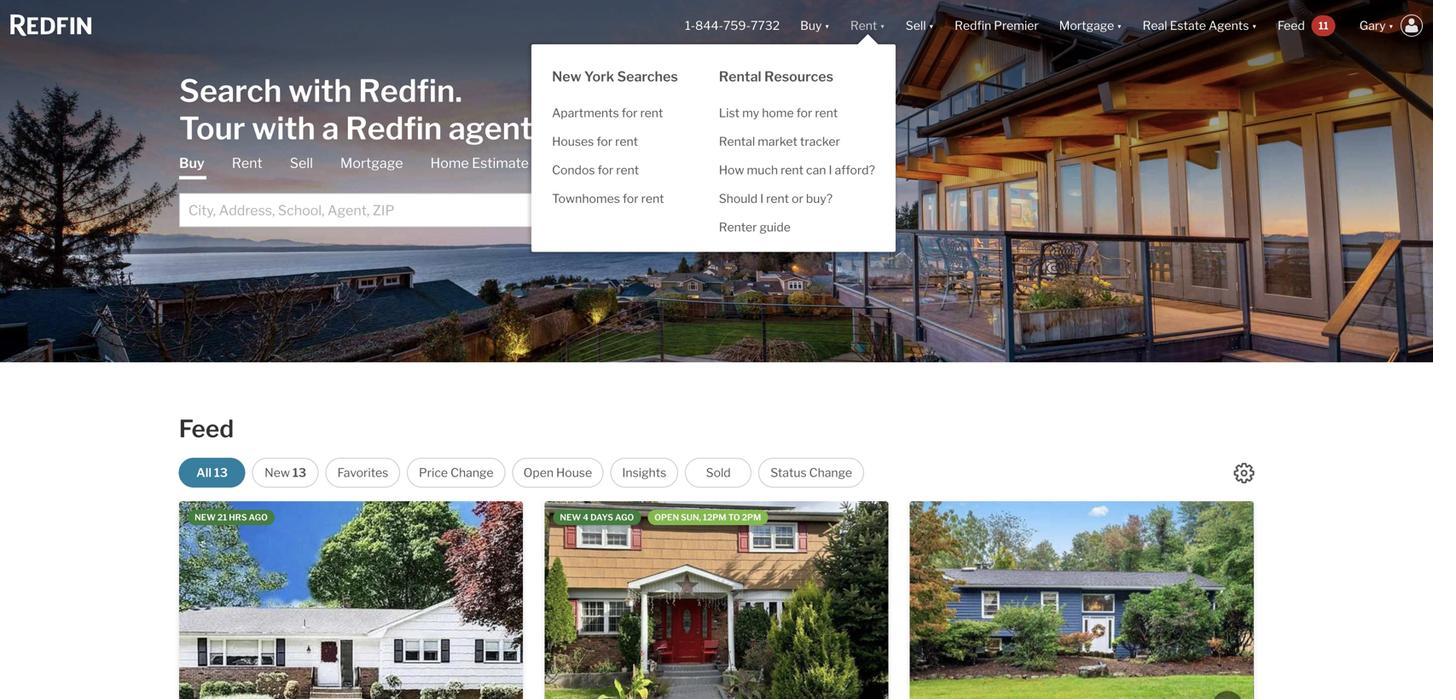 Task type: vqa. For each thing, say whether or not it's contained in the screenshot.
the for for Fresno houses for rent LINK
no



Task type: locate. For each thing, give the bounding box(es) containing it.
1 horizontal spatial feed
[[1278, 18, 1305, 33]]

new for new
[[265, 466, 290, 480]]

▾ inside buy ▾ dropdown button
[[824, 18, 830, 33]]

buy inside dropdown button
[[800, 18, 822, 33]]

rent down searches
[[640, 106, 663, 120]]

▾ right gary
[[1389, 18, 1394, 33]]

▾ inside sell ▾ dropdown button
[[929, 18, 934, 33]]

1 vertical spatial sell
[[290, 155, 313, 171]]

4 ▾ from the left
[[1117, 18, 1122, 33]]

photo of 2 van wyck st, montvale, nj 07645 image
[[910, 502, 1254, 700], [1254, 502, 1433, 700]]

ago for new 4 days ago
[[615, 513, 634, 523]]

1 vertical spatial mortgage
[[340, 155, 403, 171]]

1 horizontal spatial rent
[[850, 18, 877, 33]]

▾ left real
[[1117, 18, 1122, 33]]

i right the should
[[760, 192, 764, 206]]

new
[[552, 68, 581, 85], [265, 466, 290, 480]]

ago right days
[[615, 513, 634, 523]]

with
[[288, 72, 352, 110], [252, 110, 316, 147]]

renter guide
[[719, 220, 791, 235]]

Open House radio
[[512, 458, 604, 488]]

1 vertical spatial rent
[[232, 155, 262, 171]]

change inside status change option
[[809, 466, 852, 480]]

for
[[622, 106, 638, 120], [796, 106, 812, 120], [597, 134, 613, 149], [598, 163, 614, 178], [623, 192, 639, 206]]

buy ▾ button
[[790, 0, 840, 51]]

sell right rent ▾
[[906, 18, 926, 33]]

1 rental from the top
[[719, 68, 762, 85]]

4
[[583, 513, 589, 523]]

6 ▾ from the left
[[1389, 18, 1394, 33]]

sell inside tab list
[[290, 155, 313, 171]]

13 left favorites
[[293, 466, 306, 480]]

guide
[[760, 220, 791, 235]]

0 horizontal spatial change
[[451, 466, 493, 480]]

new left 21
[[195, 513, 216, 523]]

should
[[719, 192, 758, 206]]

1 horizontal spatial sell
[[906, 18, 926, 33]]

new for new 21 hrs ago
[[195, 513, 216, 523]]

▾ for gary ▾
[[1389, 18, 1394, 33]]

buy for buy ▾
[[800, 18, 822, 33]]

sun,
[[681, 513, 701, 523]]

0 vertical spatial mortgage
[[1059, 18, 1114, 33]]

for down condos for rent link
[[623, 192, 639, 206]]

how much rent can i afford? link
[[698, 156, 896, 185]]

rent left or
[[766, 192, 789, 206]]

rent down apartments for rent link
[[615, 134, 638, 149]]

0 horizontal spatial rent
[[232, 155, 262, 171]]

option group
[[179, 458, 864, 488]]

rental market tracker link
[[698, 128, 896, 156]]

mortgage for mortgage
[[340, 155, 403, 171]]

buy right 7732
[[800, 18, 822, 33]]

▾ for rent ▾
[[880, 18, 885, 33]]

photo of 4 robert ct, nanuet, ny 10954 image
[[545, 502, 889, 700], [888, 502, 1232, 700]]

premier
[[994, 18, 1039, 33]]

for for condos for rent
[[598, 163, 614, 178]]

open house
[[524, 466, 592, 480]]

mortgage
[[1059, 18, 1114, 33], [340, 155, 403, 171]]

mortgage for mortgage ▾
[[1059, 18, 1114, 33]]

i right can
[[829, 163, 832, 178]]

change right price
[[451, 466, 493, 480]]

Status Change radio
[[759, 458, 864, 488]]

0 horizontal spatial mortgage
[[340, 155, 403, 171]]

ago right hrs
[[249, 513, 268, 523]]

1 horizontal spatial buy
[[800, 18, 822, 33]]

0 vertical spatial redfin
[[955, 18, 991, 33]]

redfin left premier
[[955, 18, 991, 33]]

rent inside rent ▾ "dropdown button"
[[850, 18, 877, 33]]

rent inside tab list
[[232, 155, 262, 171]]

0 horizontal spatial new
[[195, 513, 216, 523]]

rent up tracker
[[815, 106, 838, 120]]

new inside option
[[265, 466, 290, 480]]

0 horizontal spatial feed
[[179, 415, 234, 444]]

buy down tour
[[179, 155, 205, 171]]

0 vertical spatial sell
[[906, 18, 926, 33]]

rent for apartments for rent
[[640, 106, 663, 120]]

sell inside dropdown button
[[906, 18, 926, 33]]

2 13 from the left
[[293, 466, 306, 480]]

1 vertical spatial new
[[265, 466, 290, 480]]

3 ▾ from the left
[[929, 18, 934, 33]]

mortgage up city, address, school, agent, zip search field
[[340, 155, 403, 171]]

real estate agents ▾
[[1143, 18, 1257, 33]]

2 ▾ from the left
[[880, 18, 885, 33]]

resources
[[764, 68, 833, 85]]

buy
[[800, 18, 822, 33], [179, 155, 205, 171]]

1 horizontal spatial 13
[[293, 466, 306, 480]]

for down apartments for rent at the top left of the page
[[597, 134, 613, 149]]

▾ left sell ▾
[[880, 18, 885, 33]]

sell ▾ button
[[906, 0, 934, 51]]

0 horizontal spatial sell
[[290, 155, 313, 171]]

0 horizontal spatial 13
[[214, 466, 228, 480]]

redfin up mortgage link at top
[[345, 110, 442, 147]]

new up new 21 hrs ago
[[265, 466, 290, 480]]

rent down houses for rent link
[[616, 163, 639, 178]]

list
[[719, 106, 740, 120]]

0 vertical spatial new
[[552, 68, 581, 85]]

buy inside tab list
[[179, 155, 205, 171]]

0 vertical spatial rental
[[719, 68, 762, 85]]

0 vertical spatial feed
[[1278, 18, 1305, 33]]

buy?
[[806, 192, 833, 206]]

sell for sell ▾
[[906, 18, 926, 33]]

All radio
[[179, 458, 245, 488]]

rent link
[[232, 154, 262, 173]]

for up houses for rent link
[[622, 106, 638, 120]]

sell right rent 'link'
[[290, 155, 313, 171]]

▾ left rent ▾
[[824, 18, 830, 33]]

1 horizontal spatial change
[[809, 466, 852, 480]]

0 horizontal spatial ago
[[249, 513, 268, 523]]

0 vertical spatial buy
[[800, 18, 822, 33]]

status change
[[771, 466, 852, 480]]

759-
[[723, 18, 751, 33]]

1 photo of 2 van wyck st, montvale, nj 07645 image from the left
[[910, 502, 1254, 700]]

new
[[195, 513, 216, 523], [560, 513, 581, 523]]

to
[[728, 513, 740, 523]]

new 21 hrs ago
[[195, 513, 268, 523]]

1 vertical spatial buy
[[179, 155, 205, 171]]

13
[[214, 466, 228, 480], [293, 466, 306, 480]]

Insights radio
[[610, 458, 678, 488]]

renter guide link
[[698, 213, 896, 242]]

▾ inside mortgage ▾ dropdown button
[[1117, 18, 1122, 33]]

13 inside all 'option'
[[214, 466, 228, 480]]

0 horizontal spatial new
[[265, 466, 290, 480]]

▾ for buy ▾
[[824, 18, 830, 33]]

13 for new 13
[[293, 466, 306, 480]]

rental market tracker
[[719, 134, 840, 149]]

feed left 11
[[1278, 18, 1305, 33]]

rent down condos for rent link
[[641, 192, 664, 206]]

1 horizontal spatial i
[[829, 163, 832, 178]]

0 horizontal spatial buy
[[179, 155, 205, 171]]

rental
[[719, 68, 762, 85], [719, 134, 755, 149]]

rent
[[640, 106, 663, 120], [815, 106, 838, 120], [615, 134, 638, 149], [616, 163, 639, 178], [781, 163, 804, 178], [641, 192, 664, 206], [766, 192, 789, 206]]

2 rental from the top
[[719, 134, 755, 149]]

photo of 40 fox hill rd, upper saddle river, nj 07458 image
[[179, 502, 523, 700]]

▾
[[824, 18, 830, 33], [880, 18, 885, 33], [929, 18, 934, 33], [1117, 18, 1122, 33], [1252, 18, 1257, 33], [1389, 18, 1394, 33]]

condos
[[552, 163, 595, 178]]

dialog
[[532, 34, 896, 252]]

mortgage left real
[[1059, 18, 1114, 33]]

change for status change
[[809, 466, 852, 480]]

open sun, 12pm to 2pm
[[655, 513, 761, 523]]

i
[[829, 163, 832, 178], [760, 192, 764, 206]]

tracker
[[800, 134, 840, 149]]

how much rent can i afford?
[[719, 163, 875, 178]]

list my home for rent link
[[698, 99, 896, 128]]

1 horizontal spatial new
[[560, 513, 581, 523]]

1 new from the left
[[195, 513, 216, 523]]

2pm
[[742, 513, 761, 523]]

change inside price change radio
[[451, 466, 493, 480]]

price change
[[419, 466, 493, 480]]

1 change from the left
[[451, 466, 493, 480]]

New radio
[[252, 458, 319, 488]]

a
[[322, 110, 339, 147]]

▾ right rent ▾
[[929, 18, 934, 33]]

13 inside new option
[[293, 466, 306, 480]]

sell ▾ button
[[896, 0, 944, 51]]

1 13 from the left
[[214, 466, 228, 480]]

apartments
[[552, 106, 619, 120]]

11
[[1319, 19, 1329, 32]]

2 ago from the left
[[615, 513, 634, 523]]

5 ▾ from the left
[[1252, 18, 1257, 33]]

option group containing all
[[179, 458, 864, 488]]

1 horizontal spatial mortgage
[[1059, 18, 1114, 33]]

buy ▾
[[800, 18, 830, 33]]

new inside dialog
[[552, 68, 581, 85]]

house
[[556, 466, 592, 480]]

rent for rent ▾
[[850, 18, 877, 33]]

rent down tour
[[232, 155, 262, 171]]

rental for rental market tracker
[[719, 134, 755, 149]]

mortgage inside dropdown button
[[1059, 18, 1114, 33]]

change right status
[[809, 466, 852, 480]]

feed up all in the bottom left of the page
[[179, 415, 234, 444]]

1 ▾ from the left
[[824, 18, 830, 33]]

rental up how
[[719, 134, 755, 149]]

rental inside 'rental market tracker' link
[[719, 134, 755, 149]]

tab list
[[179, 154, 648, 227]]

tour
[[179, 110, 245, 147]]

agent.
[[449, 110, 540, 147]]

0 horizontal spatial i
[[760, 192, 764, 206]]

rent for should i rent or buy?
[[766, 192, 789, 206]]

houses
[[552, 134, 594, 149]]

13 right all in the bottom left of the page
[[214, 466, 228, 480]]

0 horizontal spatial redfin
[[345, 110, 442, 147]]

change
[[451, 466, 493, 480], [809, 466, 852, 480]]

rent left can
[[781, 163, 804, 178]]

for for townhomes for rent
[[623, 192, 639, 206]]

buy link
[[179, 154, 205, 180]]

2 new from the left
[[560, 513, 581, 523]]

2 change from the left
[[809, 466, 852, 480]]

1-
[[685, 18, 695, 33]]

1 horizontal spatial redfin
[[955, 18, 991, 33]]

feed
[[1278, 18, 1305, 33], [179, 415, 234, 444]]

rent right the buy ▾
[[850, 18, 877, 33]]

1 vertical spatial rental
[[719, 134, 755, 149]]

rent for houses for rent
[[615, 134, 638, 149]]

rental up my
[[719, 68, 762, 85]]

Sold radio
[[685, 458, 752, 488]]

1 horizontal spatial ago
[[615, 513, 634, 523]]

for up townhomes for rent
[[598, 163, 614, 178]]

▾ inside rent ▾ "dropdown button"
[[880, 18, 885, 33]]

1 photo of 4 robert ct, nanuet, ny 10954 image from the left
[[545, 502, 889, 700]]

home
[[762, 106, 794, 120]]

change for price change
[[451, 466, 493, 480]]

home estimate link
[[430, 154, 529, 173]]

1 horizontal spatial new
[[552, 68, 581, 85]]

▾ right agents
[[1252, 18, 1257, 33]]

rent for townhomes for rent
[[641, 192, 664, 206]]

renter
[[719, 220, 757, 235]]

status
[[771, 466, 807, 480]]

rent
[[850, 18, 877, 33], [232, 155, 262, 171]]

1 vertical spatial feed
[[179, 415, 234, 444]]

houses for rent link
[[532, 128, 698, 156]]

1 ago from the left
[[249, 513, 268, 523]]

1 vertical spatial redfin
[[345, 110, 442, 147]]

new left 4
[[560, 513, 581, 523]]

new left york
[[552, 68, 581, 85]]

0 vertical spatial rent
[[850, 18, 877, 33]]

sell
[[906, 18, 926, 33], [290, 155, 313, 171]]

redfin inside search with redfin. tour with a redfin agent.
[[345, 110, 442, 147]]

0 vertical spatial i
[[829, 163, 832, 178]]

or
[[792, 192, 804, 206]]



Task type: describe. For each thing, give the bounding box(es) containing it.
rent for rent
[[232, 155, 262, 171]]

dialog containing new york
[[532, 34, 896, 252]]

my
[[742, 106, 759, 120]]

▾ for sell ▾
[[929, 18, 934, 33]]

days
[[590, 513, 613, 523]]

townhomes for rent link
[[532, 185, 698, 213]]

new 4 days ago
[[560, 513, 634, 523]]

sell link
[[290, 154, 313, 173]]

2 photo of 4 robert ct, nanuet, ny 10954 image from the left
[[888, 502, 1232, 700]]

ago for new 21 hrs ago
[[249, 513, 268, 523]]

buy ▾ button
[[800, 0, 830, 51]]

7732
[[751, 18, 780, 33]]

can
[[806, 163, 826, 178]]

rental resources
[[719, 68, 833, 85]]

for for houses for rent
[[597, 134, 613, 149]]

13 for all 13
[[214, 466, 228, 480]]

insights
[[622, 466, 667, 480]]

new for new york
[[552, 68, 581, 85]]

price
[[419, 466, 448, 480]]

townhomes for rent
[[552, 192, 664, 206]]

1-844-759-7732
[[685, 18, 780, 33]]

real
[[1143, 18, 1167, 33]]

should i rent or buy?
[[719, 192, 833, 206]]

1 vertical spatial i
[[760, 192, 764, 206]]

apartments for rent
[[552, 106, 663, 120]]

estate
[[1170, 18, 1206, 33]]

new 13
[[265, 466, 306, 480]]

new for new 4 days ago
[[560, 513, 581, 523]]

hrs
[[229, 513, 247, 523]]

redfin premier
[[955, 18, 1039, 33]]

mortgage ▾ button
[[1059, 0, 1122, 51]]

condos for rent
[[552, 163, 639, 178]]

list my home for rent
[[719, 106, 838, 120]]

apartments for rent link
[[532, 99, 698, 128]]

redfin premier button
[[944, 0, 1049, 51]]

for for apartments for rent
[[622, 106, 638, 120]]

gary ▾
[[1360, 18, 1394, 33]]

▾ inside real estate agents ▾ link
[[1252, 18, 1257, 33]]

tab list containing buy
[[179, 154, 648, 227]]

open
[[655, 513, 679, 523]]

favorites
[[337, 466, 388, 480]]

redfin inside button
[[955, 18, 991, 33]]

mortgage ▾ button
[[1049, 0, 1133, 51]]

search with redfin. tour with a redfin agent.
[[179, 72, 540, 147]]

real estate agents ▾ button
[[1133, 0, 1268, 51]]

844-
[[695, 18, 723, 33]]

Favorites radio
[[326, 458, 400, 488]]

rent for how much rent can i afford?
[[781, 163, 804, 178]]

redfin.
[[358, 72, 462, 110]]

estimate
[[472, 155, 529, 171]]

new york searches
[[552, 68, 678, 85]]

21
[[217, 513, 227, 523]]

gary
[[1360, 18, 1386, 33]]

should i rent or buy? link
[[698, 185, 896, 213]]

york
[[584, 68, 614, 85]]

real estate agents ▾ link
[[1143, 0, 1257, 51]]

sold
[[706, 466, 731, 480]]

rent ▾
[[850, 18, 885, 33]]

buy for buy
[[179, 155, 205, 171]]

rental for rental resources
[[719, 68, 762, 85]]

open
[[524, 466, 554, 480]]

houses for rent
[[552, 134, 638, 149]]

▾ for mortgage ▾
[[1117, 18, 1122, 33]]

mortgage link
[[340, 154, 403, 173]]

1-844-759-7732 link
[[685, 18, 780, 33]]

sell for sell
[[290, 155, 313, 171]]

12pm
[[703, 513, 727, 523]]

mortgage ▾
[[1059, 18, 1122, 33]]

agents
[[1209, 18, 1249, 33]]

sell ▾
[[906, 18, 934, 33]]

rent ▾ button
[[850, 0, 885, 51]]

rent for condos for rent
[[616, 163, 639, 178]]

market
[[758, 134, 798, 149]]

home estimate
[[430, 155, 529, 171]]

City, Address, School, Agent, ZIP search field
[[179, 193, 611, 227]]

Price Change radio
[[407, 458, 505, 488]]

home
[[430, 155, 469, 171]]

how
[[719, 163, 744, 178]]

for right home
[[796, 106, 812, 120]]

searches
[[617, 68, 678, 85]]

afford?
[[835, 163, 875, 178]]

search
[[179, 72, 282, 110]]

condos for rent link
[[532, 156, 698, 185]]

all
[[196, 466, 212, 480]]

townhomes
[[552, 192, 620, 206]]

2 photo of 2 van wyck st, montvale, nj 07645 image from the left
[[1254, 502, 1433, 700]]



